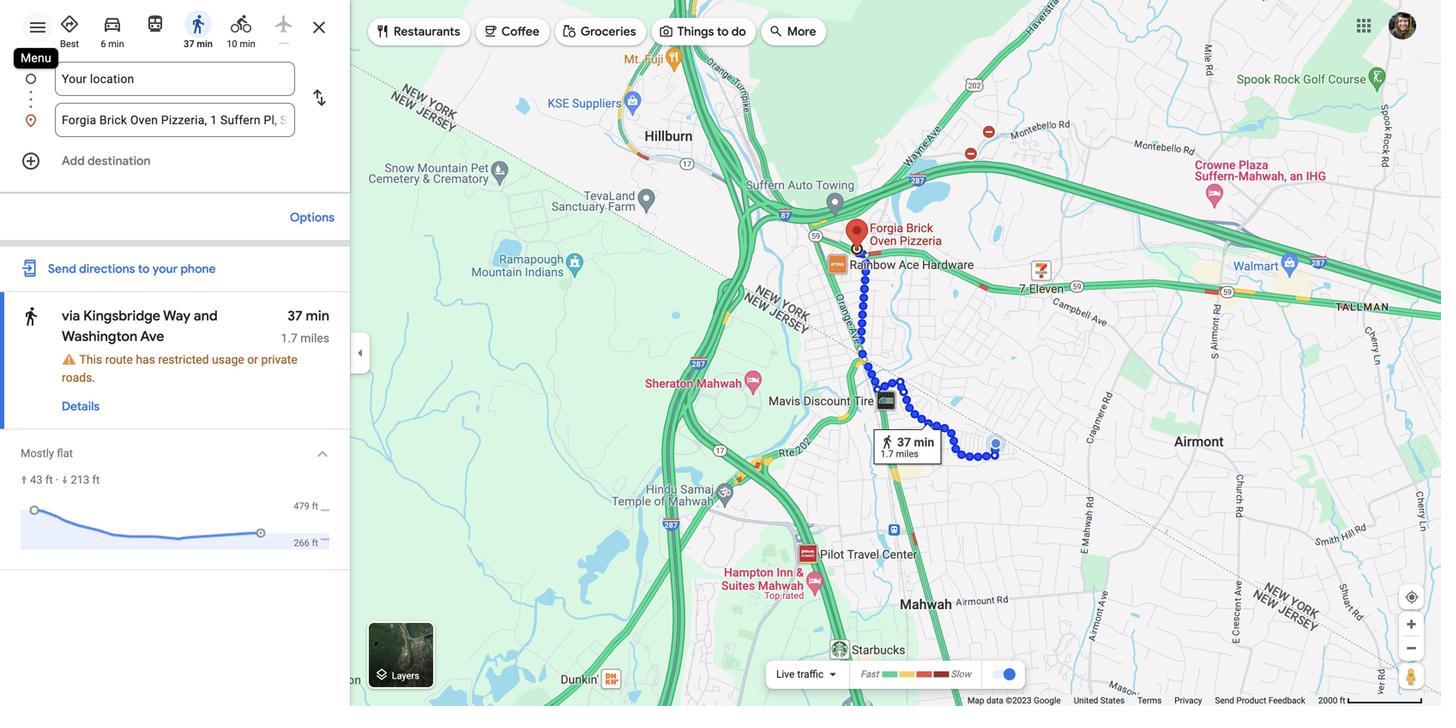 Task type: vqa. For each thing, say whether or not it's contained in the screenshot.
the top 4
no



Task type: describe. For each thing, give the bounding box(es) containing it.
43 ft
[[30, 474, 53, 487]]

roads.
[[62, 371, 95, 385]]

restaurants
[[394, 24, 460, 39]]

·
[[56, 474, 58, 487]]

min for 37 min 1.7 miles
[[306, 308, 329, 325]]

live
[[776, 669, 795, 681]]

more
[[787, 24, 816, 39]]


[[483, 22, 498, 41]]

10
[[227, 39, 237, 49]]

states
[[1100, 696, 1125, 706]]

collapse side panel image
[[351, 344, 370, 363]]

6 min radio
[[94, 7, 130, 51]]

min for 37 min
[[197, 39, 213, 49]]

Destination Forgia Brick Oven Pizzeria, 1 Suffern Pl, Suffern, NY 10901 field
[[62, 110, 288, 130]]

zoom in image
[[1405, 619, 1418, 631]]

 more
[[768, 22, 816, 41]]

6
[[101, 39, 106, 49]]

none field starting point your location
[[62, 62, 288, 96]]

miles
[[301, 332, 329, 346]]

live traffic option
[[776, 669, 824, 681]]

best travel modes image
[[59, 14, 80, 34]]

terms
[[1138, 696, 1162, 706]]


[[562, 22, 577, 41]]

to inside the  send directions to your phone
[[138, 262, 150, 277]]

walking image
[[21, 304, 41, 329]]

37 for 37 min
[[184, 39, 194, 49]]

privacy button
[[1175, 696, 1202, 707]]

feedback
[[1269, 696, 1306, 706]]

37 min
[[184, 39, 213, 49]]

send directions to your phone button
[[39, 254, 224, 285]]

total ascent of 43 ft. total descent of 213 ft. image
[[21, 501, 329, 553]]

min for 6 min
[[108, 39, 124, 49]]

show your location image
[[1404, 590, 1420, 606]]

warning tooltip
[[62, 354, 76, 367]]

groceries
[[581, 24, 636, 39]]

details button
[[53, 392, 108, 423]]

usage
[[212, 353, 244, 367]]

 Show traffic  checkbox
[[992, 668, 1016, 682]]

©2023
[[1006, 696, 1032, 706]]

zoom out image
[[1405, 643, 1418, 655]]

mostly flat
[[21, 447, 73, 460]]

10 min
[[227, 39, 255, 49]]


[[21, 257, 39, 280]]

send inside the  send directions to your phone
[[48, 262, 76, 277]]

map data ©2023 google
[[968, 696, 1061, 706]]

213 ft
[[71, 474, 100, 487]]

6 min
[[101, 39, 124, 49]]


[[658, 22, 674, 41]]

flights image
[[274, 14, 294, 34]]

destination
[[87, 154, 151, 169]]


[[375, 22, 390, 41]]

37 min radio
[[180, 7, 216, 51]]

479 ft
[[294, 502, 318, 512]]


[[312, 442, 333, 467]]

restricted
[[158, 353, 209, 367]]

add destination
[[62, 154, 151, 169]]

washington
[[62, 328, 137, 346]]

send product feedback button
[[1215, 696, 1306, 707]]

has
[[136, 353, 155, 367]]

layers
[[392, 671, 419, 682]]

united states
[[1074, 696, 1125, 706]]

Best radio
[[51, 7, 88, 51]]

 things to do
[[658, 22, 746, 41]]

 button
[[312, 442, 333, 467]]

none radio flights
[[266, 7, 302, 44]]

kingsbridge
[[83, 308, 160, 325]]

google account: giulia masi  
(giulia.masi@adept.ai) image
[[1389, 12, 1416, 40]]



Task type: locate. For each thing, give the bounding box(es) containing it.
None radio
[[137, 7, 173, 38], [266, 7, 302, 44]]

1 horizontal spatial send
[[1215, 696, 1234, 706]]

min right 10
[[240, 39, 255, 49]]

phone
[[181, 262, 216, 277]]

united states button
[[1074, 696, 1125, 707]]

2000 ft
[[1318, 696, 1346, 706]]

footer
[[968, 696, 1318, 707]]

driving image
[[102, 14, 123, 34]]


[[768, 22, 784, 41]]

1 horizontal spatial none radio
[[266, 7, 302, 44]]

cycling image
[[231, 14, 251, 34]]

to left do
[[717, 24, 729, 39]]


[[21, 304, 41, 329]]

0 horizontal spatial 37
[[184, 39, 194, 49]]

0 vertical spatial 37
[[184, 39, 194, 49]]

do
[[732, 24, 746, 39]]

directions main content
[[0, 0, 350, 707]]

details
[[62, 399, 100, 415]]

product
[[1237, 696, 1267, 706]]

0 vertical spatial send
[[48, 262, 76, 277]]

footer containing map data ©2023 google
[[968, 696, 1318, 707]]

your
[[152, 262, 178, 277]]

private
[[261, 353, 297, 367]]

0 vertical spatial to
[[717, 24, 729, 39]]

43 ft ·
[[30, 474, 61, 487]]

this route has restricted usage or private roads.
[[62, 353, 297, 385]]

min for 10 min
[[240, 39, 255, 49]]

2000 ft button
[[1318, 696, 1423, 706]]

to left your
[[138, 262, 150, 277]]

united
[[1074, 696, 1098, 706]]

and
[[194, 308, 218, 325]]

terms button
[[1138, 696, 1162, 707]]

to
[[717, 24, 729, 39], [138, 262, 150, 277]]

 restaurants
[[375, 22, 460, 41]]

route
[[105, 353, 133, 367]]

options button
[[281, 202, 343, 233]]

1 horizontal spatial to
[[717, 24, 729, 39]]

1 none field from the top
[[62, 62, 288, 96]]

transit image
[[145, 14, 166, 34]]

add
[[62, 154, 85, 169]]

data
[[987, 696, 1004, 706]]

1 none radio from the left
[[137, 7, 173, 38]]

0 horizontal spatial to
[[138, 262, 150, 277]]

privacy
[[1175, 696, 1202, 706]]

map
[[968, 696, 985, 706]]

via
[[62, 308, 83, 325]]

none field up destination forgia brick oven pizzeria, 1 suffern pl, suffern, ny 10901 field
[[62, 62, 288, 96]]

none radio left close directions image
[[266, 7, 302, 44]]

2000
[[1318, 696, 1338, 706]]

37 for 37 min 1.7 miles
[[288, 308, 303, 325]]

flat
[[57, 447, 73, 460]]

min
[[108, 39, 124, 49], [197, 39, 213, 49], [240, 39, 255, 49], [306, 308, 329, 325]]

0 vertical spatial none field
[[62, 62, 288, 96]]


[[374, 666, 389, 685]]

send left product
[[1215, 696, 1234, 706]]

2 none radio from the left
[[266, 7, 302, 44]]

1.7
[[281, 332, 298, 346]]

list item up add destination button
[[0, 103, 350, 137]]

list inside 'google maps' element
[[0, 62, 350, 137]]

things
[[677, 24, 714, 39]]

1 vertical spatial to
[[138, 262, 150, 277]]

0 horizontal spatial send
[[48, 262, 76, 277]]

list item
[[0, 62, 350, 117], [0, 103, 350, 137]]

none field for 1st list item
[[62, 62, 288, 96]]

send right 
[[48, 262, 76, 277]]

1 vertical spatial none field
[[62, 103, 288, 137]]

close directions image
[[309, 17, 329, 38]]

walking image
[[188, 14, 208, 34]]

send inside button
[[1215, 696, 1234, 706]]

list item down "37 min"
[[0, 62, 350, 117]]

266 ft
[[294, 538, 318, 549]]

0 horizontal spatial none radio
[[137, 7, 173, 38]]

none field for 1st list item from the bottom
[[62, 103, 288, 137]]

mostly
[[21, 447, 54, 460]]

1 horizontal spatial 37
[[288, 308, 303, 325]]

1 vertical spatial send
[[1215, 696, 1234, 706]]

 send directions to your phone
[[21, 257, 216, 280]]

traffic
[[797, 669, 824, 681]]

directions
[[79, 262, 135, 277]]

send
[[48, 262, 76, 277], [1215, 696, 1234, 706]]

min inside 37 min 1.7 miles
[[306, 308, 329, 325]]

coffee
[[502, 24, 540, 39]]

ave
[[140, 328, 164, 346]]

10 min radio
[[223, 7, 259, 51]]

slow
[[951, 670, 971, 680]]

min up miles on the top
[[306, 308, 329, 325]]

send product feedback
[[1215, 696, 1306, 706]]

None field
[[62, 62, 288, 96], [62, 103, 288, 137]]

google maps element
[[0, 0, 1441, 707]]

 groceries
[[562, 22, 636, 41]]

37
[[184, 39, 194, 49], [288, 308, 303, 325]]

kingsbridge way and washington ave
[[62, 308, 218, 346]]

this
[[79, 353, 102, 367]]

2 none field from the top
[[62, 103, 288, 137]]

show street view coverage image
[[1399, 664, 1424, 690]]

add destination button
[[0, 144, 350, 178]]

reverse starting point and destination image
[[309, 88, 329, 108]]

37 inside radio
[[184, 39, 194, 49]]

1 list item from the top
[[0, 62, 350, 117]]

none field destination forgia brick oven pizzeria, 1 suffern pl, suffern, ny 10901
[[62, 103, 288, 137]]

none radio left walking icon
[[137, 7, 173, 38]]

 layers
[[374, 666, 419, 685]]

options
[[290, 210, 335, 226]]

ft
[[1340, 696, 1346, 706]]

min down walking icon
[[197, 39, 213, 49]]

footer inside 'google maps' element
[[968, 696, 1318, 707]]

to inside  things to do
[[717, 24, 729, 39]]

or
[[247, 353, 258, 367]]

37 min 1.7 miles
[[281, 308, 329, 346]]

1 vertical spatial 37
[[288, 308, 303, 325]]

Starting point Your location field
[[62, 69, 288, 89]]

37 inside 37 min 1.7 miles
[[288, 308, 303, 325]]

2 list item from the top
[[0, 103, 350, 137]]

google
[[1034, 696, 1061, 706]]

37 down walking icon
[[184, 39, 194, 49]]

live traffic
[[776, 669, 824, 681]]

way
[[163, 308, 191, 325]]

none radio transit
[[137, 7, 173, 38]]

 coffee
[[483, 22, 540, 41]]

min right '6'
[[108, 39, 124, 49]]

none field up add destination button
[[62, 103, 288, 137]]

best
[[60, 39, 79, 49]]

list
[[0, 62, 350, 137]]

37 up '1.7'
[[288, 308, 303, 325]]

fast
[[861, 670, 879, 680]]



